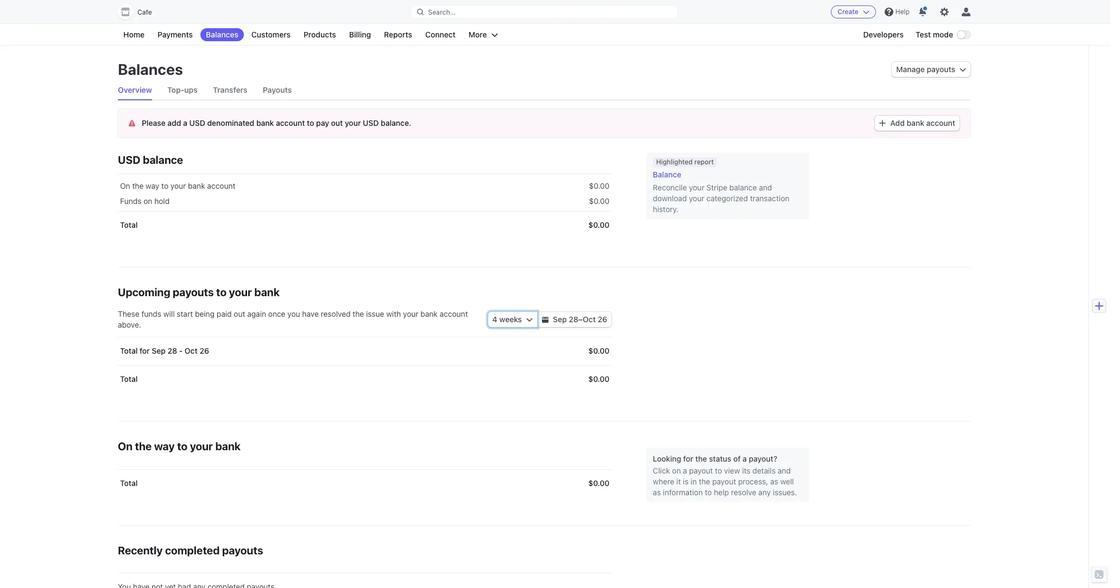 Task type: describe. For each thing, give the bounding box(es) containing it.
please
[[142, 118, 165, 127]]

payouts for manage
[[927, 65, 955, 74]]

sep inside "grid"
[[152, 346, 166, 356]]

add
[[167, 118, 181, 127]]

payouts
[[263, 85, 292, 94]]

transaction
[[750, 194, 789, 203]]

grid containing on the way to your bank account
[[118, 174, 612, 240]]

resolved
[[321, 310, 351, 319]]

balances inside "link"
[[206, 30, 238, 39]]

have
[[302, 310, 319, 319]]

balance.
[[381, 118, 411, 127]]

1 vertical spatial a
[[743, 455, 747, 464]]

bank inside button
[[907, 118, 924, 128]]

customers link
[[246, 28, 296, 41]]

1 horizontal spatial out
[[331, 118, 343, 127]]

start
[[177, 310, 193, 319]]

mode
[[933, 30, 953, 39]]

more
[[469, 30, 487, 39]]

upcoming
[[118, 286, 170, 299]]

the inside these funds will start being paid out again once you have resolved the issue with your bank account above.
[[353, 310, 364, 319]]

1 horizontal spatial 28
[[569, 315, 578, 324]]

way for on the way to your bank account
[[146, 181, 159, 191]]

manage payouts button
[[892, 62, 971, 77]]

developers link
[[858, 28, 909, 41]]

3 total from the top
[[120, 375, 138, 384]]

looking
[[653, 455, 681, 464]]

0 vertical spatial 26
[[598, 315, 607, 324]]

weeks
[[499, 315, 522, 324]]

–
[[578, 315, 583, 324]]

issue
[[366, 310, 384, 319]]

transfers
[[213, 85, 248, 94]]

add
[[890, 118, 905, 128]]

4
[[492, 315, 497, 324]]

1 horizontal spatial a
[[683, 467, 687, 476]]

0 vertical spatial payout
[[689, 467, 713, 476]]

being
[[195, 310, 215, 319]]

reconcile
[[653, 183, 687, 192]]

balance link
[[653, 169, 803, 180]]

tab list containing overview
[[118, 80, 971, 100]]

add bank account button
[[875, 116, 960, 131]]

1 vertical spatial as
[[653, 488, 661, 497]]

recently
[[118, 545, 163, 557]]

download
[[653, 194, 687, 203]]

reports link
[[379, 28, 418, 41]]

add bank account
[[890, 118, 955, 128]]

svg image right svg image
[[542, 317, 549, 323]]

connect
[[425, 30, 456, 39]]

more button
[[463, 28, 503, 41]]

create
[[838, 8, 859, 16]]

recently completed payouts
[[118, 545, 263, 557]]

payments
[[158, 30, 193, 39]]

0 horizontal spatial usd
[[118, 154, 140, 166]]

balances link
[[200, 28, 244, 41]]

account inside "grid"
[[207, 181, 235, 191]]

account inside button
[[926, 118, 955, 128]]

4 weeks
[[492, 315, 522, 324]]

developers
[[863, 30, 904, 39]]

row containing on the way to your bank account
[[118, 174, 612, 196]]

1 horizontal spatial as
[[770, 477, 778, 487]]

ups
[[184, 85, 198, 94]]

account inside these funds will start being paid out again once you have resolved the issue with your bank account above.
[[440, 310, 468, 319]]

and inside highlighted report balance reconcile your stripe balance and download your categorized transaction history.
[[759, 183, 772, 192]]

for for the
[[683, 455, 693, 464]]

Search… text field
[[411, 5, 678, 19]]

test mode
[[916, 30, 953, 39]]

28 inside row
[[168, 346, 177, 356]]

payout?
[[749, 455, 777, 464]]

highlighted report balance reconcile your stripe balance and download your categorized transaction history.
[[653, 158, 789, 214]]

top-ups
[[167, 85, 198, 94]]

home
[[123, 30, 145, 39]]

payments link
[[152, 28, 198, 41]]

issues.
[[773, 488, 797, 497]]

funds
[[141, 310, 161, 319]]

resolve
[[731, 488, 756, 497]]

row containing funds on hold
[[118, 192, 612, 211]]

information
[[663, 488, 703, 497]]

svg image left please
[[129, 120, 135, 126]]

reports
[[384, 30, 412, 39]]

2 horizontal spatial usd
[[363, 118, 379, 127]]

billing link
[[344, 28, 376, 41]]

looking for the status of a payout? click on a payout to view its details and where it is in the payout process, as well as information to help resolve any issues.
[[653, 455, 797, 497]]

funds on hold
[[120, 197, 170, 206]]

help
[[714, 488, 729, 497]]

svg image inside "manage payouts" "popup button"
[[960, 66, 966, 73]]

your inside these funds will start being paid out again once you have resolved the issue with your bank account above.
[[403, 310, 418, 319]]

on for on the way to your bank
[[118, 440, 133, 453]]

it
[[676, 477, 681, 487]]

where
[[653, 477, 674, 487]]

3 row from the top
[[118, 211, 612, 240]]

1 horizontal spatial usd
[[189, 118, 205, 127]]

cafe button
[[118, 4, 163, 20]]

on inside 'looking for the status of a payout? click on a payout to view its details and where it is in the payout process, as well as information to help resolve any issues.'
[[672, 467, 681, 476]]

report
[[694, 158, 714, 166]]

overview link
[[118, 80, 152, 100]]

view
[[724, 467, 740, 476]]

once
[[268, 310, 285, 319]]

2 total from the top
[[120, 346, 138, 356]]

with
[[386, 310, 401, 319]]

for for sep
[[140, 346, 150, 356]]

help button
[[880, 3, 914, 21]]

0 horizontal spatial a
[[183, 118, 187, 127]]

transfers link
[[213, 80, 248, 100]]

is
[[683, 477, 689, 487]]

-
[[179, 346, 183, 356]]

sep 28 – oct 26
[[553, 315, 607, 324]]



Task type: locate. For each thing, give the bounding box(es) containing it.
process,
[[738, 477, 768, 487]]

1 total from the top
[[120, 220, 138, 230]]

usd balance
[[118, 154, 183, 166]]

home link
[[118, 28, 150, 41]]

on left hold
[[144, 197, 152, 206]]

any
[[758, 488, 771, 497]]

1 vertical spatial and
[[778, 467, 791, 476]]

products link
[[298, 28, 341, 41]]

of
[[733, 455, 741, 464]]

28 right svg image
[[569, 315, 578, 324]]

usd left the "balance."
[[363, 118, 379, 127]]

usd right add
[[189, 118, 205, 127]]

balance up on the way to your bank account at the top left of the page
[[143, 154, 183, 166]]

1 vertical spatial payout
[[712, 477, 736, 487]]

26 inside "grid"
[[200, 346, 209, 356]]

0 vertical spatial grid
[[118, 174, 612, 240]]

1 vertical spatial balances
[[118, 60, 183, 78]]

balances right payments
[[206, 30, 238, 39]]

out right paid
[[234, 310, 245, 319]]

its
[[742, 467, 750, 476]]

the inside "grid"
[[132, 181, 144, 191]]

categorized
[[706, 194, 748, 203]]

as
[[770, 477, 778, 487], [653, 488, 661, 497]]

0 vertical spatial for
[[140, 346, 150, 356]]

these
[[118, 310, 139, 319]]

payouts right "completed"
[[222, 545, 263, 557]]

search…
[[428, 8, 456, 16]]

on the way to your bank account
[[120, 181, 235, 191]]

0 vertical spatial payouts
[[927, 65, 955, 74]]

svg image
[[526, 317, 533, 323]]

payouts right manage
[[927, 65, 955, 74]]

4 row from the top
[[118, 337, 612, 366]]

payout up in
[[689, 467, 713, 476]]

0 horizontal spatial balance
[[143, 154, 183, 166]]

0 vertical spatial way
[[146, 181, 159, 191]]

balance up categorized
[[729, 183, 757, 192]]

on inside "grid"
[[120, 181, 130, 191]]

highlighted
[[656, 158, 693, 166]]

paid
[[217, 310, 232, 319]]

payouts for upcoming
[[173, 286, 214, 299]]

sep left –
[[553, 315, 567, 324]]

1 horizontal spatial 26
[[598, 315, 607, 324]]

0 vertical spatial on
[[120, 181, 130, 191]]

1 grid from the top
[[118, 174, 612, 240]]

create button
[[831, 5, 876, 18]]

0 horizontal spatial out
[[234, 310, 245, 319]]

0 vertical spatial a
[[183, 118, 187, 127]]

overview
[[118, 85, 152, 94]]

balances up overview
[[118, 60, 183, 78]]

5 row from the top
[[118, 366, 612, 394]]

bank
[[256, 118, 274, 127], [907, 118, 924, 128], [188, 181, 205, 191], [254, 286, 280, 299], [421, 310, 438, 319], [215, 440, 241, 453]]

out right pay
[[331, 118, 343, 127]]

svg image left the add
[[880, 120, 886, 127]]

1 horizontal spatial on
[[672, 467, 681, 476]]

and
[[759, 183, 772, 192], [778, 467, 791, 476]]

1 horizontal spatial for
[[683, 455, 693, 464]]

0 horizontal spatial sep
[[152, 346, 166, 356]]

a right of
[[743, 455, 747, 464]]

sep left -
[[152, 346, 166, 356]]

top-
[[167, 85, 184, 94]]

1 vertical spatial oct
[[185, 346, 198, 356]]

0 horizontal spatial 28
[[168, 346, 177, 356]]

total for sep 28 - oct 26
[[120, 346, 209, 356]]

usd up 'funds'
[[118, 154, 140, 166]]

row containing total for
[[118, 337, 612, 366]]

in
[[691, 477, 697, 487]]

1 vertical spatial for
[[683, 455, 693, 464]]

customers
[[251, 30, 291, 39]]

and up well
[[778, 467, 791, 476]]

on for on the way to your bank account
[[120, 181, 130, 191]]

upcoming payouts to your bank
[[118, 286, 280, 299]]

well
[[780, 477, 794, 487]]

0 horizontal spatial payouts
[[173, 286, 214, 299]]

way
[[146, 181, 159, 191], [154, 440, 175, 453]]

and inside 'looking for the status of a payout? click on a payout to view its details and where it is in the payout process, as well as information to help resolve any issues.'
[[778, 467, 791, 476]]

your inside "grid"
[[170, 181, 186, 191]]

grid containing total for
[[118, 337, 612, 394]]

0 vertical spatial on
[[144, 197, 152, 206]]

1 horizontal spatial payouts
[[222, 545, 263, 557]]

0 horizontal spatial oct
[[185, 346, 198, 356]]

for inside "grid"
[[140, 346, 150, 356]]

on up it
[[672, 467, 681, 476]]

2 vertical spatial payouts
[[222, 545, 263, 557]]

oct inside "grid"
[[185, 346, 198, 356]]

for inside 'looking for the status of a payout? click on a payout to view its details and where it is in the payout process, as well as information to help resolve any issues.'
[[683, 455, 693, 464]]

please add a usd denominated bank account to pay out your usd balance.
[[142, 118, 411, 127]]

on inside "grid"
[[144, 197, 152, 206]]

1 horizontal spatial balance
[[729, 183, 757, 192]]

0 horizontal spatial 26
[[200, 346, 209, 356]]

0 vertical spatial sep
[[553, 315, 567, 324]]

manage
[[896, 65, 925, 74]]

a up is at the bottom of the page
[[683, 467, 687, 476]]

0 horizontal spatial and
[[759, 183, 772, 192]]

above.
[[118, 320, 141, 330]]

0 horizontal spatial balances
[[118, 60, 183, 78]]

2 horizontal spatial a
[[743, 455, 747, 464]]

billing
[[349, 30, 371, 39]]

1 vertical spatial sep
[[152, 346, 166, 356]]

0 horizontal spatial for
[[140, 346, 150, 356]]

1 vertical spatial grid
[[118, 337, 612, 394]]

0 vertical spatial balances
[[206, 30, 238, 39]]

0 vertical spatial balance
[[143, 154, 183, 166]]

out
[[331, 118, 343, 127], [234, 310, 245, 319]]

bank inside these funds will start being paid out again once you have resolved the issue with your bank account above.
[[421, 310, 438, 319]]

0 vertical spatial and
[[759, 183, 772, 192]]

2 row from the top
[[118, 192, 612, 211]]

for down above. at left
[[140, 346, 150, 356]]

0 vertical spatial out
[[331, 118, 343, 127]]

2 vertical spatial a
[[683, 467, 687, 476]]

manage payouts
[[896, 65, 955, 74]]

1 horizontal spatial sep
[[553, 315, 567, 324]]

1 horizontal spatial balances
[[206, 30, 238, 39]]

1 vertical spatial 28
[[168, 346, 177, 356]]

26 right –
[[598, 315, 607, 324]]

28 left -
[[168, 346, 177, 356]]

connect link
[[420, 28, 461, 41]]

test
[[916, 30, 931, 39]]

1 vertical spatial out
[[234, 310, 245, 319]]

payout
[[689, 467, 713, 476], [712, 477, 736, 487]]

hold
[[154, 197, 170, 206]]

on
[[144, 197, 152, 206], [672, 467, 681, 476]]

grid
[[118, 174, 612, 240], [118, 337, 612, 394]]

tab list
[[118, 80, 971, 100]]

help
[[895, 8, 910, 16]]

payout up help
[[712, 477, 736, 487]]

svg image inside add bank account button
[[880, 120, 886, 127]]

payouts up 'start'
[[173, 286, 214, 299]]

28
[[569, 315, 578, 324], [168, 346, 177, 356]]

balance
[[653, 170, 681, 179]]

0 vertical spatial as
[[770, 477, 778, 487]]

Search… search field
[[411, 5, 678, 19]]

balance inside highlighted report balance reconcile your stripe balance and download your categorized transaction history.
[[729, 183, 757, 192]]

balances
[[206, 30, 238, 39], [118, 60, 183, 78]]

1 horizontal spatial oct
[[583, 315, 596, 324]]

funds
[[120, 197, 141, 206]]

out inside these funds will start being paid out again once you have resolved the issue with your bank account above.
[[234, 310, 245, 319]]

1 row from the top
[[118, 174, 612, 196]]

way inside "grid"
[[146, 181, 159, 191]]

1 vertical spatial payouts
[[173, 286, 214, 299]]

to inside "grid"
[[161, 181, 168, 191]]

1 vertical spatial way
[[154, 440, 175, 453]]

1 vertical spatial 26
[[200, 346, 209, 356]]

1 vertical spatial on
[[118, 440, 133, 453]]

0 horizontal spatial as
[[653, 488, 661, 497]]

account
[[276, 118, 305, 127], [926, 118, 955, 128], [207, 181, 235, 191], [440, 310, 468, 319]]

completed
[[165, 545, 220, 557]]

denominated
[[207, 118, 254, 127]]

stripe
[[707, 183, 727, 192]]

1 vertical spatial on
[[672, 467, 681, 476]]

2 grid from the top
[[118, 337, 612, 394]]

top-ups link
[[167, 80, 198, 100]]

a right add
[[183, 118, 187, 127]]

payouts link
[[263, 80, 292, 100]]

0 horizontal spatial on
[[144, 197, 152, 206]]

as down where
[[653, 488, 661, 497]]

and up transaction
[[759, 183, 772, 192]]

svg image
[[960, 66, 966, 73], [129, 120, 135, 126], [880, 120, 886, 127], [542, 317, 549, 323]]

again
[[247, 310, 266, 319]]

your
[[345, 118, 361, 127], [170, 181, 186, 191], [689, 183, 704, 192], [689, 194, 704, 203], [229, 286, 252, 299], [403, 310, 418, 319], [190, 440, 213, 453]]

as left well
[[770, 477, 778, 487]]

payouts inside "popup button"
[[927, 65, 955, 74]]

for right looking
[[683, 455, 693, 464]]

these funds will start being paid out again once you have resolved the issue with your bank account above.
[[118, 310, 468, 330]]

svg image right manage payouts
[[960, 66, 966, 73]]

sep
[[553, 315, 567, 324], [152, 346, 166, 356]]

1 horizontal spatial and
[[778, 467, 791, 476]]

cafe
[[137, 8, 152, 16]]

2 horizontal spatial payouts
[[927, 65, 955, 74]]

balance
[[143, 154, 183, 166], [729, 183, 757, 192]]

will
[[163, 310, 175, 319]]

4 weeks button
[[488, 312, 537, 327]]

on
[[120, 181, 130, 191], [118, 440, 133, 453]]

26 right -
[[200, 346, 209, 356]]

on the way to your bank
[[118, 440, 241, 453]]

row
[[118, 174, 612, 196], [118, 192, 612, 211], [118, 211, 612, 240], [118, 337, 612, 366], [118, 366, 612, 394], [118, 470, 612, 498]]

click
[[653, 467, 670, 476]]

products
[[304, 30, 336, 39]]

4 total from the top
[[120, 479, 138, 488]]

1 vertical spatial balance
[[729, 183, 757, 192]]

payouts
[[927, 65, 955, 74], [173, 286, 214, 299], [222, 545, 263, 557]]

0 vertical spatial oct
[[583, 315, 596, 324]]

0 vertical spatial 28
[[569, 315, 578, 324]]

you
[[287, 310, 300, 319]]

way for on the way to your bank
[[154, 440, 175, 453]]

6 row from the top
[[118, 470, 612, 498]]

details
[[752, 467, 776, 476]]



Task type: vqa. For each thing, say whether or not it's contained in the screenshot.
the bottom "Billing"
no



